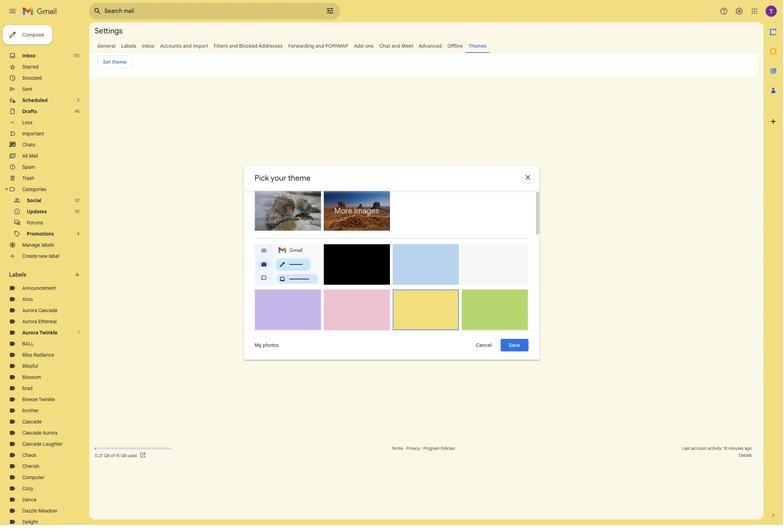 Task type: locate. For each thing, give the bounding box(es) containing it.
inbox link
[[142, 43, 155, 49], [22, 53, 36, 59]]

cascade down brother
[[22, 419, 42, 425]]

brad
[[22, 386, 33, 392]]

create new label
[[22, 253, 59, 259]]

1 vertical spatial labels
[[9, 272, 26, 279]]

and left "pop/imap"
[[315, 43, 324, 49]]

4 and from the left
[[392, 43, 400, 49]]

trash
[[22, 175, 34, 181]]

ethereal
[[38, 319, 57, 325]]

0 vertical spatial inbox
[[142, 43, 155, 49]]

labels
[[121, 43, 136, 49], [9, 272, 26, 279]]

starred
[[22, 64, 39, 70]]

promotions
[[27, 231, 54, 237]]

gb right 15
[[121, 453, 126, 458]]

forwarding and pop/imap link
[[288, 43, 349, 49]]

cozy link
[[22, 486, 33, 492]]

gmail image
[[22, 4, 60, 18]]

dance link
[[22, 497, 37, 503]]

social link
[[27, 197, 41, 204]]

themes
[[468, 43, 487, 49]]

1 and from the left
[[183, 43, 192, 49]]

inbox up starred
[[22, 53, 36, 59]]

drafts link
[[22, 108, 37, 115]]

labels for labels link
[[121, 43, 136, 49]]

aurora twinkle link
[[22, 330, 57, 336]]

1 vertical spatial twinkle
[[39, 397, 55, 403]]

1 horizontal spatial inbox
[[142, 43, 155, 49]]

inbox
[[142, 43, 155, 49], [22, 53, 36, 59]]

more
[[334, 206, 352, 215]]

8
[[77, 231, 79, 236]]

spam
[[22, 164, 35, 170]]

soft
[[466, 284, 474, 290]]

main menu image
[[8, 7, 17, 15]]

blocked
[[239, 43, 258, 49]]

0.27 gb of 15 gb used
[[95, 453, 137, 458]]

snoozed link
[[22, 75, 42, 81]]

0 horizontal spatial inbox
[[22, 53, 36, 59]]

inbox link right labels link
[[142, 43, 155, 49]]

0.27
[[95, 453, 103, 458]]

computer
[[22, 475, 44, 481]]

0 horizontal spatial gb
[[104, 453, 110, 458]]

0 horizontal spatial inbox link
[[22, 53, 36, 59]]

0 vertical spatial twinkle
[[39, 330, 57, 336]]

manage labels
[[22, 242, 54, 248]]

inbox right labels link
[[142, 43, 155, 49]]

labels navigation
[[0, 22, 89, 525]]

rose option
[[324, 290, 390, 336]]

3 and from the left
[[315, 43, 324, 49]]

2 and from the left
[[229, 43, 238, 49]]

and right chat
[[392, 43, 400, 49]]

twinkle right breeze on the bottom left of page
[[39, 397, 55, 403]]

advanced link
[[419, 43, 442, 49]]

soft gray
[[466, 284, 484, 290]]

search mail image
[[91, 5, 104, 17]]

dazzle meadow link
[[22, 508, 57, 514]]

blue option
[[393, 244, 459, 290]]

brother link
[[22, 408, 39, 414]]

aurora for aurora ethereal
[[22, 319, 37, 325]]

aurora up ball link
[[22, 330, 38, 336]]

snoozed
[[22, 75, 42, 81]]

privacy
[[406, 446, 420, 451]]

labels for labels heading
[[9, 272, 26, 279]]

settings
[[95, 26, 123, 35]]

inbox link up starred
[[22, 53, 36, 59]]

forwarding and pop/imap
[[288, 43, 349, 49]]

filters and blocked addresses
[[214, 43, 283, 49]]

twinkle for breeze twinkle
[[39, 397, 55, 403]]

cascade up chaos
[[22, 441, 42, 447]]

0 vertical spatial inbox link
[[142, 43, 155, 49]]

aurora ethereal
[[22, 319, 57, 325]]

aurora up the 'aurora twinkle' link
[[22, 319, 37, 325]]

1 vertical spatial inbox
[[22, 53, 36, 59]]

less
[[22, 119, 32, 126]]

and left import
[[183, 43, 192, 49]]

cascade for cascade aurora
[[22, 430, 42, 436]]

twinkle
[[39, 330, 57, 336], [39, 397, 55, 403]]

sent link
[[22, 86, 32, 92]]

bliss radiance
[[22, 352, 54, 358]]

cascade
[[38, 307, 58, 314], [22, 419, 42, 425], [22, 430, 42, 436], [22, 441, 42, 447]]

pick your theme heading
[[255, 173, 311, 183]]

updates
[[27, 209, 47, 215]]

0 horizontal spatial labels
[[9, 272, 26, 279]]

twinkle down ethereal
[[39, 330, 57, 336]]

gb
[[104, 453, 110, 458], [121, 453, 126, 458]]

labels right general
[[121, 43, 136, 49]]

radiance
[[34, 352, 54, 358]]

photos
[[263, 342, 279, 348]]

brad link
[[22, 386, 33, 392]]

cascade down cascade link
[[22, 430, 42, 436]]

1 horizontal spatial gb
[[121, 453, 126, 458]]

blissful
[[22, 363, 38, 369]]

gb left of on the left bottom of page
[[104, 453, 110, 458]]

categories
[[22, 186, 46, 193]]

cancel button
[[470, 339, 498, 352]]

default
[[259, 284, 273, 290]]

48
[[75, 109, 79, 114]]

labels down 'create'
[[9, 272, 26, 279]]

aurora ethereal link
[[22, 319, 57, 325]]

terms
[[392, 446, 403, 451]]

labels
[[41, 242, 54, 248]]

110
[[73, 53, 79, 58]]

ago
[[745, 446, 752, 451]]

None search field
[[89, 3, 340, 20]]

aurora for aurora cascade
[[22, 307, 37, 314]]

1 horizontal spatial inbox link
[[142, 43, 155, 49]]

2 gb from the left
[[121, 453, 126, 458]]

advanced
[[419, 43, 442, 49]]

footer containing terms
[[89, 445, 758, 459]]

minutes
[[729, 446, 744, 451]]

chats
[[22, 142, 35, 148]]

and right filters
[[229, 43, 238, 49]]

offline
[[447, 43, 463, 49]]

policies
[[441, 446, 455, 451]]

labels inside navigation
[[9, 272, 26, 279]]

0 vertical spatial labels
[[121, 43, 136, 49]]

updates link
[[27, 209, 47, 215]]

1 horizontal spatial labels
[[121, 43, 136, 49]]

last
[[682, 446, 690, 451]]

1 horizontal spatial ·
[[421, 446, 422, 451]]

brother
[[22, 408, 39, 414]]

arno link
[[22, 296, 33, 303]]

1 · from the left
[[404, 446, 405, 451]]

inbox inside labels navigation
[[22, 53, 36, 59]]

· right the terms
[[404, 446, 405, 451]]

and for chat
[[392, 43, 400, 49]]

tab list
[[764, 22, 783, 500]]

· right the privacy link
[[421, 446, 422, 451]]

aurora down arno link in the bottom left of the page
[[22, 307, 37, 314]]

account
[[691, 446, 707, 451]]

important
[[22, 131, 44, 137]]

terms · privacy · program policies
[[392, 446, 455, 451]]

import
[[193, 43, 208, 49]]

cascade link
[[22, 419, 42, 425]]

0 horizontal spatial ·
[[404, 446, 405, 451]]

2 · from the left
[[421, 446, 422, 451]]

footer
[[89, 445, 758, 459]]



Task type: describe. For each thing, give the bounding box(es) containing it.
ball
[[22, 341, 34, 347]]

1
[[78, 330, 79, 335]]

cascade laughter link
[[22, 441, 63, 447]]

all mail
[[22, 153, 38, 159]]

and for accounts
[[183, 43, 192, 49]]

advanced search options image
[[323, 4, 337, 18]]

my photos button
[[249, 339, 284, 352]]

spam link
[[22, 164, 35, 170]]

chats link
[[22, 142, 35, 148]]

pick your theme alert dialog
[[244, 166, 540, 360]]

follow link to manage storage image
[[140, 452, 147, 459]]

my photos
[[255, 342, 279, 348]]

pick
[[255, 173, 269, 183]]

accounts and import
[[160, 43, 208, 49]]

rose
[[328, 329, 338, 335]]

pick your theme
[[255, 173, 311, 183]]

used
[[127, 453, 137, 458]]

aurora cascade link
[[22, 307, 58, 314]]

and for forwarding
[[315, 43, 324, 49]]

cherish
[[22, 464, 39, 470]]

labels heading
[[9, 272, 74, 279]]

save button
[[501, 339, 528, 352]]

cancel
[[476, 342, 492, 348]]

aurora for aurora twinkle
[[22, 330, 38, 336]]

meadow
[[38, 508, 57, 514]]

add-ons
[[354, 43, 374, 49]]

bliss
[[22, 352, 32, 358]]

1 vertical spatial inbox link
[[22, 53, 36, 59]]

labels link
[[121, 43, 136, 49]]

lavender
[[259, 329, 278, 335]]

more images
[[334, 206, 379, 215]]

scheduled
[[22, 97, 48, 103]]

animals option
[[255, 190, 321, 236]]

twinkle for aurora twinkle
[[39, 330, 57, 336]]

general
[[98, 43, 116, 49]]

announcement
[[22, 285, 56, 291]]

chaos link
[[22, 452, 36, 459]]

accounts
[[160, 43, 182, 49]]

forums
[[27, 220, 43, 226]]

new
[[38, 253, 47, 259]]

add-ons link
[[354, 43, 374, 49]]

details
[[739, 453, 752, 458]]

blossom link
[[22, 374, 41, 381]]

cascade aurora
[[22, 430, 58, 436]]

wasabi
[[466, 329, 480, 335]]

1 gb from the left
[[104, 453, 110, 458]]

blue
[[397, 284, 406, 290]]

label
[[49, 253, 59, 259]]

cascade for cascade link
[[22, 419, 42, 425]]

blossom
[[22, 374, 41, 381]]

filters
[[214, 43, 228, 49]]

privacy link
[[406, 446, 420, 451]]

chat and meet
[[379, 43, 413, 49]]

breeze twinkle link
[[22, 397, 55, 403]]

mail
[[29, 153, 38, 159]]

cascade for cascade laughter
[[22, 441, 42, 447]]

all mail link
[[22, 153, 38, 159]]

cascade up ethereal
[[38, 307, 58, 314]]

details link
[[739, 453, 752, 458]]

soft gray option
[[462, 244, 528, 290]]

meet
[[402, 43, 413, 49]]

dazzle
[[22, 508, 37, 514]]

important link
[[22, 131, 44, 137]]

announcement link
[[22, 285, 56, 291]]

dark option
[[324, 244, 390, 290]]

aurora cascade
[[22, 307, 58, 314]]

aurora twinkle
[[22, 330, 57, 336]]

manage
[[22, 242, 40, 248]]

ball link
[[22, 341, 34, 347]]

all
[[22, 153, 28, 159]]

dark
[[328, 284, 337, 290]]

settings image
[[735, 7, 743, 15]]

less button
[[0, 117, 84, 128]]

pop/imap
[[325, 43, 349, 49]]

mustard
[[398, 329, 414, 334]]

add-
[[354, 43, 366, 49]]

filters and blocked addresses link
[[214, 43, 283, 49]]

images
[[354, 206, 379, 215]]

breeze twinkle
[[22, 397, 55, 403]]

computer link
[[22, 475, 44, 481]]

sent
[[22, 86, 32, 92]]

aurora up "laughter"
[[43, 430, 58, 436]]

mustard option
[[393, 290, 459, 335]]

bliss radiance link
[[22, 352, 54, 358]]

chat
[[379, 43, 390, 49]]

addresses
[[259, 43, 283, 49]]

2
[[77, 98, 79, 103]]

laughter
[[43, 441, 63, 447]]

program
[[423, 446, 440, 451]]

arno
[[22, 296, 33, 303]]

and for filters
[[229, 43, 238, 49]]

breeze
[[22, 397, 38, 403]]

create new label link
[[22, 253, 59, 259]]

lavender option
[[255, 290, 321, 336]]

compose
[[22, 32, 44, 38]]

cascade aurora link
[[22, 430, 58, 436]]

wasabi option
[[462, 290, 528, 336]]

starred link
[[22, 64, 39, 70]]

last account activity: 18 minutes ago details
[[682, 446, 752, 458]]

default option
[[255, 244, 321, 290]]

social
[[27, 197, 41, 204]]

chat and meet link
[[379, 43, 413, 49]]

create
[[22, 253, 37, 259]]

blissful link
[[22, 363, 38, 369]]



Task type: vqa. For each thing, say whether or not it's contained in the screenshot.
celebration
no



